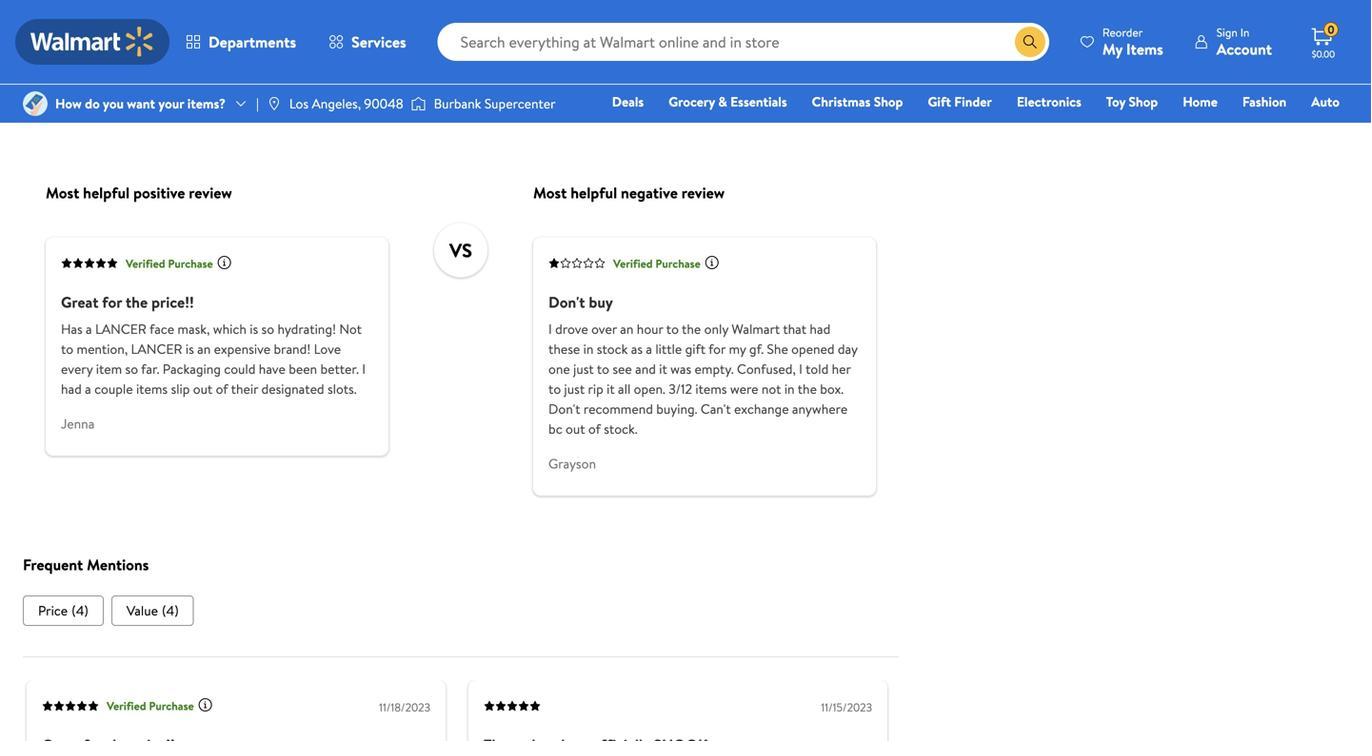 Task type: vqa. For each thing, say whether or not it's contained in the screenshot.
hour
yes



Task type: locate. For each thing, give the bounding box(es) containing it.
 image right |
[[267, 96, 282, 111]]

had
[[810, 320, 831, 339], [61, 380, 82, 399]]

0 vertical spatial just
[[574, 360, 594, 379]]

items
[[1127, 39, 1164, 60]]

most
[[46, 183, 79, 204], [533, 183, 567, 204]]

i left told
[[799, 360, 803, 379]]

items down far.
[[136, 380, 168, 399]]

i right better.
[[362, 360, 366, 379]]

empty.
[[695, 360, 734, 379]]

so up brand!
[[262, 320, 274, 339]]

0 horizontal spatial i
[[362, 360, 366, 379]]

write
[[163, 50, 195, 69]]

shop for toy shop
[[1129, 92, 1158, 111]]

an down mask,
[[197, 340, 211, 359]]

the down told
[[798, 380, 817, 399]]

0 horizontal spatial the
[[126, 292, 148, 313]]

 image for burbank
[[411, 94, 426, 113]]

to down the has on the left of the page
[[61, 340, 73, 359]]

toy shop link
[[1098, 91, 1167, 112]]

so left far.
[[125, 360, 138, 379]]

1 horizontal spatial the
[[682, 320, 701, 339]]

0 vertical spatial so
[[262, 320, 274, 339]]

the up gift
[[682, 320, 701, 339]]

for
[[102, 292, 122, 313], [709, 340, 726, 359]]

had up opened
[[810, 320, 831, 339]]

1 verified purchase information image from the left
[[217, 255, 232, 271]]

of left stock.
[[589, 420, 601, 439]]

has
[[61, 320, 83, 339]]

you
[[103, 94, 124, 113]]

in left stock
[[584, 340, 594, 359]]

debit
[[1226, 119, 1259, 138]]

verified purchase information image up the only
[[705, 255, 720, 271]]

value
[[127, 602, 158, 620]]

0 horizontal spatial for
[[102, 292, 122, 313]]

2 most from the left
[[533, 183, 567, 204]]

 image right 90048
[[411, 94, 426, 113]]

lancer
[[95, 320, 147, 339], [131, 340, 182, 359]]

frequent
[[23, 555, 83, 576]]

most down how
[[46, 183, 79, 204]]

1 horizontal spatial out
[[566, 420, 585, 439]]

see
[[613, 360, 632, 379]]

packaging
[[163, 360, 221, 379]]

great
[[61, 292, 99, 313]]

0 horizontal spatial of
[[216, 380, 228, 399]]

1 horizontal spatial helpful
[[571, 183, 617, 204]]

0 horizontal spatial verified purchase information image
[[217, 255, 232, 271]]

for down the only
[[709, 340, 726, 359]]

just up rip
[[574, 360, 594, 379]]

review right negative
[[682, 183, 725, 204]]

negative
[[621, 183, 678, 204]]

walmart
[[732, 320, 780, 339]]

lancer down face
[[131, 340, 182, 359]]

purchase up hour
[[656, 256, 701, 272]]

walmart image
[[30, 27, 154, 57]]

2 helpful from the left
[[571, 183, 617, 204]]

1 horizontal spatial  image
[[267, 96, 282, 111]]

auto link
[[1303, 91, 1349, 112]]

1 vertical spatial all
[[618, 380, 631, 399]]

3
[[875, 5, 882, 23]]

confused,
[[737, 360, 796, 379]]

in right not
[[785, 380, 795, 399]]

all down see
[[618, 380, 631, 399]]

registry link
[[1112, 118, 1178, 139]]

burbank supercenter
[[434, 94, 556, 113]]

is
[[250, 320, 258, 339], [186, 340, 194, 359]]

expensive
[[214, 340, 271, 359]]

1 horizontal spatial had
[[810, 320, 831, 339]]

2 verified purchase information image from the left
[[705, 255, 720, 271]]

items
[[136, 380, 168, 399], [696, 380, 727, 399]]

in
[[1241, 24, 1250, 40]]

love
[[314, 340, 341, 359]]

0 vertical spatial all
[[63, 50, 76, 69]]

don't up drove
[[549, 292, 585, 313]]

lancer up mention,
[[95, 320, 147, 339]]

shop right christmas
[[874, 92, 903, 111]]

out
[[193, 380, 213, 399], [566, 420, 585, 439]]

great for the price!! has a lancer face mask, which is so hydrating! not to mention, lancer is an expensive brand! love every item so far. packaging could have been better. i had a couple items slip out of their designated slots.
[[61, 292, 366, 399]]

reorder my items
[[1103, 24, 1164, 60]]

purchase for great for the price!!
[[168, 256, 213, 272]]

1 horizontal spatial i
[[549, 320, 552, 339]]

it right and
[[659, 360, 667, 379]]

0 vertical spatial an
[[620, 320, 634, 339]]

2 vertical spatial the
[[798, 380, 817, 399]]

1 horizontal spatial list item
[[111, 596, 194, 627]]

list item containing value
[[111, 596, 194, 627]]

shop up registry link
[[1129, 92, 1158, 111]]

essentials
[[731, 92, 787, 111]]

purchase left verified purchase information image
[[149, 699, 194, 715]]

1 most from the left
[[46, 183, 79, 204]]

sign in account
[[1217, 24, 1273, 60]]

0 horizontal spatial (4)
[[72, 602, 88, 620]]

1 vertical spatial don't
[[549, 400, 581, 419]]

brand!
[[274, 340, 311, 359]]

one
[[549, 360, 570, 379]]

of left their
[[216, 380, 228, 399]]

list item
[[23, 596, 104, 627], [111, 596, 194, 627]]

 image
[[23, 91, 48, 116], [411, 94, 426, 113], [267, 96, 282, 111]]

1 vertical spatial an
[[197, 340, 211, 359]]

1 horizontal spatial an
[[620, 320, 634, 339]]

an up as
[[620, 320, 634, 339]]

1 vertical spatial for
[[709, 340, 726, 359]]

jenna
[[61, 415, 95, 434]]

most down "supercenter"
[[533, 183, 567, 204]]

opened
[[792, 340, 835, 359]]

slip
[[171, 380, 190, 399]]

3/12
[[669, 380, 692, 399]]

0 vertical spatial for
[[102, 292, 122, 313]]

1 don't from the top
[[549, 292, 585, 313]]

0 vertical spatial don't
[[549, 292, 585, 313]]

verified left verified purchase information image
[[107, 699, 146, 715]]

1 vertical spatial lancer
[[131, 340, 182, 359]]

don't
[[549, 292, 585, 313], [549, 400, 581, 419]]

0 horizontal spatial an
[[197, 340, 211, 359]]

see all reviews link
[[23, 46, 139, 74]]

(4) right value
[[162, 602, 179, 620]]

list
[[23, 596, 899, 627]]

was
[[671, 360, 692, 379]]

2 list item from the left
[[111, 596, 194, 627]]

of inside 'great for the price!! has a lancer face mask, which is so hydrating! not to mention, lancer is an expensive brand! love every item so far. packaging could have been better. i had a couple items slip out of their designated slots.'
[[216, 380, 228, 399]]

0 vertical spatial it
[[659, 360, 667, 379]]

most for most helpful negative review
[[533, 183, 567, 204]]

not
[[762, 380, 781, 399]]

for inside 'great for the price!! has a lancer face mask, which is so hydrating! not to mention, lancer is an expensive brand! love every item so far. packaging could have been better. i had a couple items slip out of their designated slots.'
[[102, 292, 122, 313]]

purchase up price!!
[[168, 256, 213, 272]]

2 shop from the left
[[1129, 92, 1158, 111]]

11/15/2023
[[821, 700, 872, 716]]

i left drove
[[549, 320, 552, 339]]

all right 'see'
[[63, 50, 76, 69]]

list item down frequent
[[23, 596, 104, 627]]

shop
[[874, 92, 903, 111], [1129, 92, 1158, 111]]

1 vertical spatial of
[[589, 420, 601, 439]]

2 (4) from the left
[[162, 602, 179, 620]]

is up packaging
[[186, 340, 194, 359]]

0 horizontal spatial all
[[63, 50, 76, 69]]

face
[[150, 320, 174, 339]]

1 horizontal spatial most
[[533, 183, 567, 204]]

of inside don't buy i drove over an hour to the only walmart that had these in stock as a little gift for my gf. she opened day one just to see and it was empty. confused, i told her to just rip it all open. 3/12 items were not in the box. don't recommend buying. can't exchange anywhere bc out of stock.
[[589, 420, 601, 439]]

a
[[198, 50, 204, 69], [86, 320, 92, 339], [646, 340, 652, 359], [85, 380, 91, 399]]

to
[[667, 320, 679, 339], [61, 340, 73, 359], [597, 360, 610, 379], [549, 380, 561, 399]]

0 horizontal spatial had
[[61, 380, 82, 399]]

1 horizontal spatial shop
[[1129, 92, 1158, 111]]

1 list item from the left
[[23, 596, 104, 627]]

price!!
[[151, 292, 194, 313]]

items down empty. on the right of page
[[696, 380, 727, 399]]

1 horizontal spatial of
[[589, 420, 601, 439]]

helpful left negative
[[571, 183, 617, 204]]

her
[[832, 360, 851, 379]]

verified purchase up hour
[[613, 256, 701, 272]]

0 horizontal spatial most
[[46, 183, 79, 204]]

verified up hour
[[613, 256, 653, 272]]

0 vertical spatial had
[[810, 320, 831, 339]]

1
[[467, 5, 471, 23]]

so
[[262, 320, 274, 339], [125, 360, 138, 379]]

0 vertical spatial of
[[216, 380, 228, 399]]

value (4)
[[127, 602, 179, 620]]

(4) right price
[[72, 602, 88, 620]]

box.
[[820, 380, 844, 399]]

0 horizontal spatial it
[[607, 380, 615, 399]]

an
[[620, 320, 634, 339], [197, 340, 211, 359]]

every
[[61, 360, 93, 379]]

it right rip
[[607, 380, 615, 399]]

the left price!!
[[126, 292, 148, 313]]

purchase for don't buy
[[656, 256, 701, 272]]

1 items from the left
[[136, 380, 168, 399]]

recommend
[[584, 400, 653, 419]]

1 horizontal spatial it
[[659, 360, 667, 379]]

shop inside christmas shop link
[[874, 92, 903, 111]]

1 horizontal spatial all
[[618, 380, 631, 399]]

0 vertical spatial is
[[250, 320, 258, 339]]

90048
[[364, 94, 403, 113]]

verified purchase
[[126, 256, 213, 272], [613, 256, 701, 272], [107, 699, 194, 715]]

fashion
[[1243, 92, 1287, 111]]

verified purchase information image for most helpful negative review
[[705, 255, 720, 271]]

verified for buy
[[613, 256, 653, 272]]

2 items from the left
[[696, 380, 727, 399]]

items inside don't buy i drove over an hour to the only walmart that had these in stock as a little gift for my gf. she opened day one just to see and it was empty. confused, i told her to just rip it all open. 3/12 items were not in the box. don't recommend buying. can't exchange anywhere bc out of stock.
[[696, 380, 727, 399]]

review right positive
[[189, 183, 232, 204]]

gf.
[[750, 340, 764, 359]]

1 horizontal spatial verified purchase information image
[[705, 255, 720, 271]]

1 vertical spatial out
[[566, 420, 585, 439]]

review right write
[[208, 50, 245, 69]]

verified purchase up price!!
[[126, 256, 213, 272]]

verified
[[126, 256, 165, 272], [613, 256, 653, 272], [107, 699, 146, 715]]

0 horizontal spatial so
[[125, 360, 138, 379]]

rip
[[588, 380, 604, 399]]

1 vertical spatial had
[[61, 380, 82, 399]]

0 vertical spatial the
[[126, 292, 148, 313]]

0 vertical spatial lancer
[[95, 320, 147, 339]]

have
[[259, 360, 286, 379]]

to left see
[[597, 360, 610, 379]]

 image left how
[[23, 91, 48, 116]]

(23
[[84, 10, 100, 26]]

out right the bc
[[566, 420, 585, 439]]

your
[[158, 94, 184, 113]]

0 horizontal spatial  image
[[23, 91, 48, 116]]

2 horizontal spatial  image
[[411, 94, 426, 113]]

registry
[[1121, 119, 1169, 138]]

0 horizontal spatial shop
[[874, 92, 903, 111]]

1 horizontal spatial in
[[785, 380, 795, 399]]

1 horizontal spatial for
[[709, 340, 726, 359]]

far.
[[141, 360, 159, 379]]

verified purchase information image up which
[[217, 255, 232, 271]]

a right as
[[646, 340, 652, 359]]

as
[[631, 340, 643, 359]]

1 horizontal spatial items
[[696, 380, 727, 399]]

an inside don't buy i drove over an hour to the only walmart that had these in stock as a little gift for my gf. she opened day one just to see and it was empty. confused, i told her to just rip it all open. 3/12 items were not in the box. don't recommend buying. can't exchange anywhere bc out of stock.
[[620, 320, 634, 339]]

0 horizontal spatial list item
[[23, 596, 104, 627]]

2 don't from the top
[[549, 400, 581, 419]]

walmart+
[[1283, 119, 1340, 138]]

0 vertical spatial in
[[584, 340, 594, 359]]

for right great
[[102, 292, 122, 313]]

0 vertical spatial out
[[193, 380, 213, 399]]

helpful for negative
[[571, 183, 617, 204]]

she
[[767, 340, 788, 359]]

list item down mentions
[[111, 596, 194, 627]]

1 horizontal spatial (4)
[[162, 602, 179, 620]]

departments
[[209, 31, 296, 52]]

1 horizontal spatial is
[[250, 320, 258, 339]]

1 vertical spatial is
[[186, 340, 194, 359]]

1 helpful from the left
[[83, 183, 130, 204]]

1 shop from the left
[[874, 92, 903, 111]]

1 (4) from the left
[[72, 602, 88, 620]]

walmart+ link
[[1275, 118, 1349, 139]]

helpful left positive
[[83, 183, 130, 204]]

had down every at the left of the page
[[61, 380, 82, 399]]

verified purchase information image
[[217, 255, 232, 271], [705, 255, 720, 271]]

shop inside toy shop "link"
[[1129, 92, 1158, 111]]

0 horizontal spatial out
[[193, 380, 213, 399]]

don't up the bc
[[549, 400, 581, 419]]

0 horizontal spatial helpful
[[83, 183, 130, 204]]

just left rip
[[564, 380, 585, 399]]

helpful for positive
[[83, 183, 130, 204]]

verified purchase left verified purchase information image
[[107, 699, 194, 715]]

toy shop
[[1107, 92, 1158, 111]]

out right slip
[[193, 380, 213, 399]]

verified purchase information image for most helpful positive review
[[217, 255, 232, 271]]

verified up price!!
[[126, 256, 165, 272]]

a right write
[[198, 50, 204, 69]]

1 star
[[467, 5, 496, 23]]

is up expensive
[[250, 320, 258, 339]]

0 horizontal spatial items
[[136, 380, 168, 399]]

verified for for
[[126, 256, 165, 272]]



Task type: describe. For each thing, give the bounding box(es) containing it.
 image for how
[[23, 91, 48, 116]]

items inside 'great for the price!! has a lancer face mask, which is so hydrating! not to mention, lancer is an expensive brand! love every item so far. packaging could have been better. i had a couple items slip out of their designated slots.'
[[136, 380, 168, 399]]

1 vertical spatial in
[[785, 380, 795, 399]]

account
[[1217, 39, 1273, 60]]

fashion link
[[1234, 91, 1296, 112]]

better.
[[320, 360, 359, 379]]

Search search field
[[438, 23, 1049, 61]]

open.
[[634, 380, 666, 399]]

gift
[[928, 92, 951, 111]]

told
[[806, 360, 829, 379]]

2 horizontal spatial the
[[798, 380, 817, 399]]

gift finder link
[[920, 91, 1001, 112]]

home
[[1183, 92, 1218, 111]]

(4) for value (4)
[[162, 602, 179, 620]]

i inside 'great for the price!! has a lancer face mask, which is so hydrating! not to mention, lancer is an expensive brand! love every item so far. packaging could have been better. i had a couple items slip out of their designated slots.'
[[362, 360, 366, 379]]

gift
[[685, 340, 706, 359]]

out inside don't buy i drove over an hour to the only walmart that had these in stock as a little gift for my gf. she opened day one just to see and it was empty. confused, i told her to just rip it all open. 3/12 items were not in the box. don't recommend buying. can't exchange anywhere bc out of stock.
[[566, 420, 585, 439]]

buy
[[589, 292, 613, 313]]

(4) for price (4)
[[72, 602, 88, 620]]

mention,
[[77, 340, 128, 359]]

los angeles, 90048
[[289, 94, 403, 113]]

angeles,
[[312, 94, 361, 113]]

verified purchase information image
[[198, 698, 213, 714]]

mask,
[[178, 320, 210, 339]]

how
[[55, 94, 82, 113]]

sign
[[1217, 24, 1238, 40]]

which
[[213, 320, 247, 339]]

to up little
[[667, 320, 679, 339]]

couple
[[94, 380, 133, 399]]

a down every at the left of the page
[[85, 380, 91, 399]]

only
[[704, 320, 729, 339]]

how do you want your items?
[[55, 94, 226, 113]]

0
[[1328, 22, 1335, 38]]

not
[[339, 320, 362, 339]]

day
[[838, 340, 858, 359]]

write a review
[[163, 50, 245, 69]]

over
[[592, 320, 617, 339]]

write a review link
[[147, 46, 262, 74]]

review for most helpful positive review
[[189, 183, 232, 204]]

deals
[[612, 92, 644, 111]]

verified purchase for don't buy
[[613, 256, 701, 272]]

anywhere
[[792, 400, 848, 419]]

exchange
[[734, 400, 789, 419]]

list containing price
[[23, 596, 899, 627]]

and
[[635, 360, 656, 379]]

grayson
[[549, 455, 596, 474]]

an inside 'great for the price!! has a lancer face mask, which is so hydrating! not to mention, lancer is an expensive brand! love every item so far. packaging could have been better. i had a couple items slip out of their designated slots.'
[[197, 340, 211, 359]]

reviews)
[[103, 10, 143, 26]]

designated
[[262, 380, 324, 399]]

home link
[[1175, 91, 1227, 112]]

can't
[[701, 400, 731, 419]]

a inside don't buy i drove over an hour to the only walmart that had these in stock as a little gift for my gf. she opened day one just to see and it was empty. confused, i told her to just rip it all open. 3/12 items were not in the box. don't recommend buying. can't exchange anywhere bc out of stock.
[[646, 340, 652, 359]]

1 vertical spatial just
[[564, 380, 585, 399]]

&
[[718, 92, 728, 111]]

electronics
[[1017, 92, 1082, 111]]

grocery & essentials
[[669, 92, 787, 111]]

grocery
[[669, 92, 715, 111]]

(23 reviews)
[[84, 10, 143, 26]]

bc
[[549, 420, 563, 439]]

electronics link
[[1009, 91, 1090, 112]]

my
[[1103, 39, 1123, 60]]

for inside don't buy i drove over an hour to the only walmart that had these in stock as a little gift for my gf. she opened day one just to see and it was empty. confused, i told her to just rip it all open. 3/12 items were not in the box. don't recommend buying. can't exchange anywhere bc out of stock.
[[709, 340, 726, 359]]

1 horizontal spatial so
[[262, 320, 274, 339]]

shop for christmas shop
[[874, 92, 903, 111]]

supercenter
[[485, 94, 556, 113]]

1 vertical spatial so
[[125, 360, 138, 379]]

christmas
[[812, 92, 871, 111]]

positive
[[133, 183, 185, 204]]

drove
[[555, 320, 588, 339]]

item
[[96, 360, 122, 379]]

one debit link
[[1186, 118, 1267, 139]]

1 vertical spatial the
[[682, 320, 701, 339]]

auto registry
[[1121, 92, 1340, 138]]

all inside don't buy i drove over an hour to the only walmart that had these in stock as a little gift for my gf. she opened day one just to see and it was empty. confused, i told her to just rip it all open. 3/12 items were not in the box. don't recommend buying. can't exchange anywhere bc out of stock.
[[618, 380, 631, 399]]

do
[[85, 94, 100, 113]]

most for most helpful positive review
[[46, 183, 79, 204]]

finder
[[955, 92, 992, 111]]

to inside 'great for the price!! has a lancer face mask, which is so hydrating! not to mention, lancer is an expensive brand! love every item so far. packaging could have been better. i had a couple items slip out of their designated slots.'
[[61, 340, 73, 359]]

frequent mentions
[[23, 555, 149, 576]]

been
[[289, 360, 317, 379]]

stock
[[597, 340, 628, 359]]

0 horizontal spatial is
[[186, 340, 194, 359]]

price
[[38, 602, 68, 620]]

little
[[656, 340, 682, 359]]

0 horizontal spatial in
[[584, 340, 594, 359]]

2 horizontal spatial i
[[799, 360, 803, 379]]

a right the has on the left of the page
[[86, 320, 92, 339]]

reviews
[[80, 50, 123, 69]]

my
[[729, 340, 746, 359]]

verified purchase for great for the price!!
[[126, 256, 213, 272]]

los
[[289, 94, 309, 113]]

price (4)
[[38, 602, 88, 620]]

list item containing price
[[23, 596, 104, 627]]

items?
[[187, 94, 226, 113]]

11/18/2023
[[379, 700, 431, 716]]

don't buy i drove over an hour to the only walmart that had these in stock as a little gift for my gf. she opened day one just to see and it was empty. confused, i told her to just rip it all open. 3/12 items were not in the box. don't recommend buying. can't exchange anywhere bc out of stock.
[[549, 292, 858, 439]]

christmas shop
[[812, 92, 903, 111]]

out inside 'great for the price!! has a lancer face mask, which is so hydrating! not to mention, lancer is an expensive brand! love every item so far. packaging could have been better. i had a couple items slip out of their designated slots.'
[[193, 380, 213, 399]]

Walmart Site-Wide search field
[[438, 23, 1049, 61]]

search icon image
[[1023, 34, 1038, 50]]

gift finder
[[928, 92, 992, 111]]

most helpful negative review
[[533, 183, 725, 204]]

1 vertical spatial it
[[607, 380, 615, 399]]

 image for los
[[267, 96, 282, 111]]

had inside 'great for the price!! has a lancer face mask, which is so hydrating! not to mention, lancer is an expensive brand! love every item so far. packaging could have been better. i had a couple items slip out of their designated slots.'
[[61, 380, 82, 399]]

to down one
[[549, 380, 561, 399]]

vs
[[450, 237, 472, 264]]

the inside 'great for the price!! has a lancer face mask, which is so hydrating! not to mention, lancer is an expensive brand! love every item so far. packaging could have been better. i had a couple items slip out of their designated slots.'
[[126, 292, 148, 313]]

had inside don't buy i drove over an hour to the only walmart that had these in stock as a little gift for my gf. she opened day one just to see and it was empty. confused, i told her to just rip it all open. 3/12 items were not in the box. don't recommend buying. can't exchange anywhere bc out of stock.
[[810, 320, 831, 339]]

review for most helpful negative review
[[682, 183, 725, 204]]



